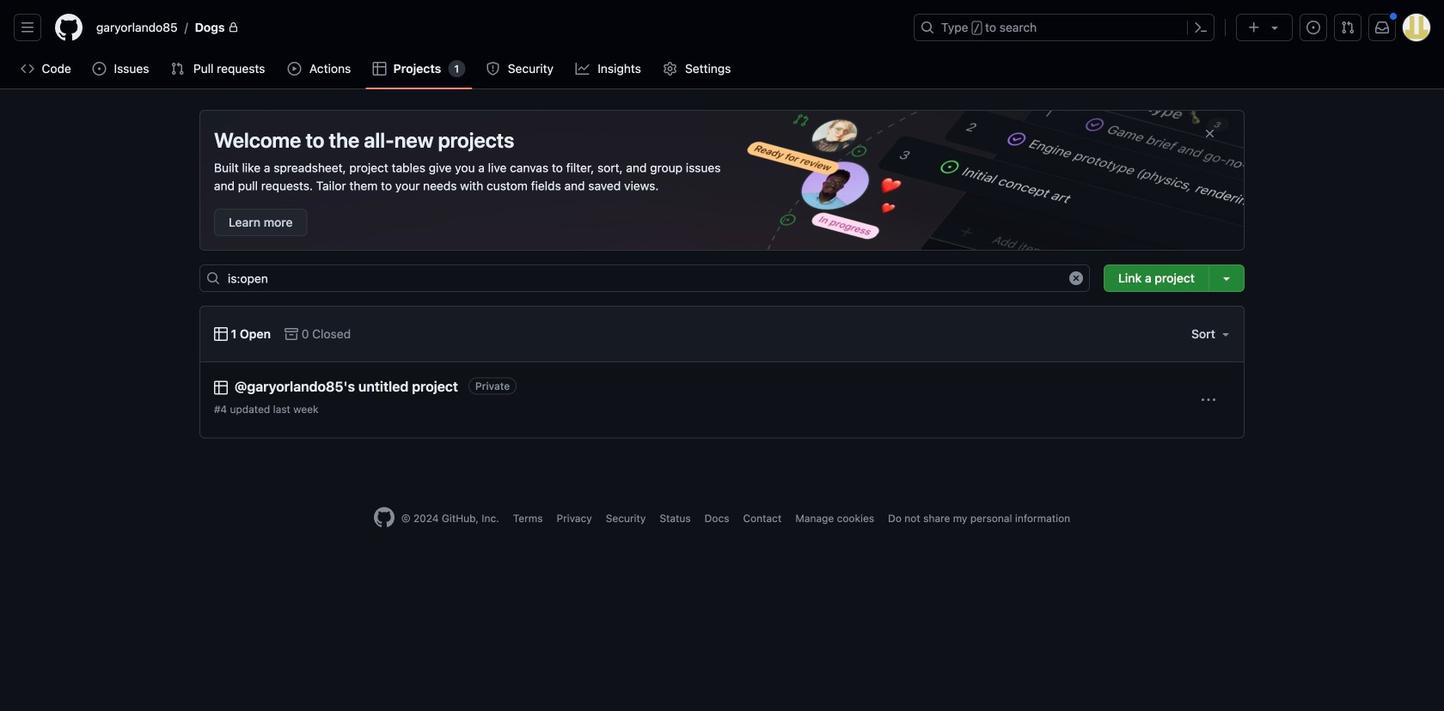 Task type: describe. For each thing, give the bounding box(es) containing it.
shield image
[[486, 62, 500, 76]]

Search all projects text field
[[199, 265, 1090, 292]]

issue opened image
[[92, 62, 106, 76]]

1 vertical spatial triangle down image
[[1219, 328, 1233, 341]]

1 horizontal spatial table image
[[373, 62, 387, 76]]

clear image
[[1069, 272, 1083, 285]]

git pull request image for issue opened icon
[[171, 62, 185, 76]]

command palette image
[[1194, 21, 1208, 34]]

graph image
[[576, 62, 589, 76]]

archive image
[[285, 328, 298, 341]]

search image
[[206, 272, 220, 285]]

0 vertical spatial homepage image
[[55, 14, 83, 41]]



Task type: vqa. For each thing, say whether or not it's contained in the screenshot.
the leftmost the triangle down image
yes



Task type: locate. For each thing, give the bounding box(es) containing it.
table image down table icon
[[214, 381, 228, 395]]

homepage image
[[55, 14, 83, 41], [374, 508, 394, 529]]

1 horizontal spatial triangle down image
[[1268, 21, 1282, 34]]

0 horizontal spatial triangle down image
[[1219, 328, 1233, 341]]

0 vertical spatial table image
[[373, 62, 387, 76]]

1 vertical spatial homepage image
[[374, 508, 394, 529]]

lock image
[[228, 22, 239, 33]]

play image
[[288, 62, 301, 76]]

list
[[89, 14, 904, 41]]

table image
[[214, 328, 228, 341]]

git pull request image right issue opened icon
[[171, 62, 185, 76]]

git pull request image for issue opened image
[[1341, 21, 1355, 34]]

0 vertical spatial triangle down image
[[1268, 21, 1282, 34]]

0 vertical spatial git pull request image
[[1341, 21, 1355, 34]]

notifications image
[[1376, 21, 1389, 34]]

table image
[[373, 62, 387, 76], [214, 381, 228, 395]]

1 horizontal spatial homepage image
[[374, 508, 394, 529]]

triangle down image
[[1268, 21, 1282, 34], [1219, 328, 1233, 341]]

issue opened image
[[1307, 21, 1321, 34]]

1 horizontal spatial git pull request image
[[1341, 21, 1355, 34]]

0 horizontal spatial homepage image
[[55, 14, 83, 41]]

code image
[[21, 62, 34, 76]]

1 vertical spatial git pull request image
[[171, 62, 185, 76]]

table image right play icon
[[373, 62, 387, 76]]

close image
[[1203, 127, 1217, 141]]

1 vertical spatial table image
[[214, 381, 228, 395]]

git pull request image left notifications 'image'
[[1341, 21, 1355, 34]]

kebab horizontal image
[[1202, 394, 1216, 407]]

plus image
[[1247, 21, 1261, 34]]

git pull request image
[[1341, 21, 1355, 34], [171, 62, 185, 76]]

gear image
[[663, 62, 677, 76]]

0 horizontal spatial table image
[[214, 381, 228, 395]]

0 horizontal spatial git pull request image
[[171, 62, 185, 76]]



